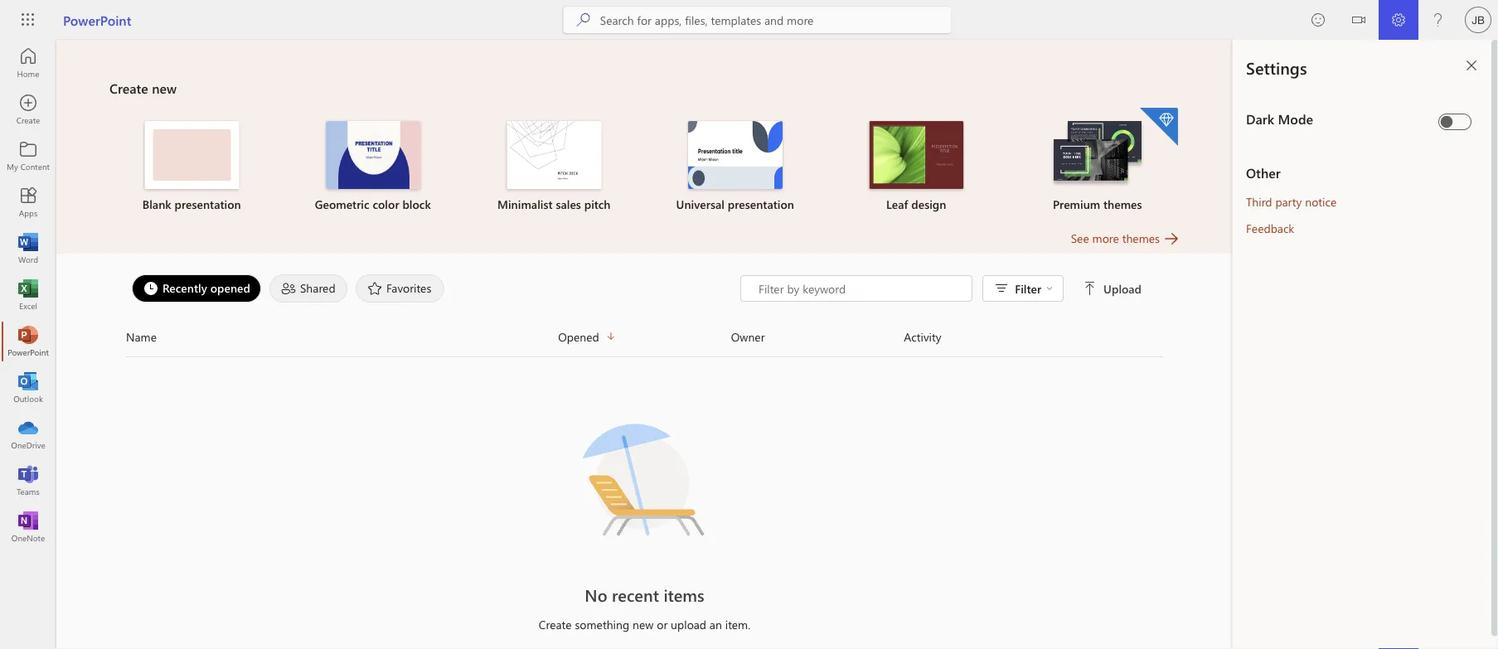 Task type: locate. For each thing, give the bounding box(es) containing it.
item.
[[725, 617, 751, 632]]

block
[[403, 196, 431, 211]]

apps image
[[20, 194, 36, 211]]

2 settings region from the left
[[1233, 40, 1498, 649]]

universal presentation image
[[688, 121, 783, 189]]

settings
[[1246, 56, 1307, 78]]

tab list containing recently opened
[[128, 270, 741, 307]]

status
[[741, 275, 1145, 302]]

no recent items main content
[[56, 40, 1233, 649]]

onedrive image
[[20, 426, 36, 443]]

no
[[585, 584, 608, 606]]

owner
[[731, 329, 765, 344]]

dark
[[1246, 109, 1275, 127]]

presentation right blank
[[175, 196, 241, 211]]

settings region
[[1183, 40, 1498, 649], [1233, 40, 1498, 649]]

create inside status
[[539, 617, 572, 632]]

premium templates diamond image
[[1140, 108, 1178, 146]]

activity
[[904, 329, 942, 344]]

geometric color block element
[[292, 121, 454, 212]]

blank
[[142, 196, 171, 211]]

outlook image
[[20, 380, 36, 396]]

1 vertical spatial create
[[539, 617, 572, 632]]

1 vertical spatial new
[[633, 617, 654, 632]]

feedback button
[[1246, 215, 1295, 241]]

third party notice
[[1246, 194, 1337, 209]]

themes up "see more themes" button
[[1104, 196, 1142, 211]]

tab list inside the no recent items main content
[[128, 270, 741, 307]]

0 horizontal spatial new
[[152, 79, 177, 97]]

opened
[[558, 329, 599, 344]]

premium themes element
[[1017, 108, 1178, 212]]

presentation down universal presentation image
[[728, 196, 794, 211]]

new
[[152, 79, 177, 97], [633, 617, 654, 632]]

status containing filter
[[741, 275, 1145, 302]]

color
[[373, 196, 399, 211]]

universal presentation element
[[655, 121, 816, 212]]

1 vertical spatial themes
[[1123, 230, 1160, 245]]

create for create new
[[109, 79, 148, 97]]

Filter by keyword text field
[[757, 280, 964, 297]]

owner button
[[731, 323, 904, 350]]

third party notice link
[[1246, 194, 1337, 209]]

third
[[1246, 194, 1273, 209]]

upload
[[671, 617, 707, 632]]

row
[[126, 323, 1163, 357]]

no recent items application
[[0, 40, 1233, 649]]

other element
[[1246, 163, 1479, 182]]

new inside status
[[633, 617, 654, 632]]

shared
[[300, 280, 336, 296]]

1 horizontal spatial create
[[539, 617, 572, 632]]

create image
[[20, 101, 36, 118]]

see more themes
[[1071, 230, 1160, 245]]

party
[[1276, 194, 1302, 209]]


[[1084, 282, 1097, 295]]

1 presentation from the left
[[175, 196, 241, 211]]

geometric color block
[[315, 196, 431, 211]]

presentation for blank presentation
[[175, 196, 241, 211]]

create
[[109, 79, 148, 97], [539, 617, 572, 632]]

create something new or upload an item.
[[539, 617, 751, 632]]

1 horizontal spatial presentation
[[728, 196, 794, 211]]

2 presentation from the left
[[728, 196, 794, 211]]

mode
[[1278, 109, 1314, 127]]

something
[[575, 617, 630, 632]]

no recent items status
[[385, 583, 904, 607]]

create left something
[[539, 617, 572, 632]]

presentation
[[175, 196, 241, 211], [728, 196, 794, 211]]

powerpoint
[[63, 11, 131, 29]]

name
[[126, 329, 157, 344]]

tab list
[[128, 270, 741, 307]]

1 horizontal spatial new
[[633, 617, 654, 632]]

blank presentation element
[[111, 121, 272, 212]]

create down 'powerpoint'
[[109, 79, 148, 97]]

jb button
[[1459, 0, 1498, 40]]

list
[[109, 106, 1180, 229]]

navigation inside no recent items application
[[0, 40, 56, 551]]

filter 
[[1015, 281, 1053, 296]]

navigation
[[0, 40, 56, 551]]

feedback
[[1246, 220, 1295, 236]]

None search field
[[564, 7, 952, 33]]

row containing name
[[126, 323, 1163, 357]]

minimalist
[[498, 196, 553, 211]]

1 settings region from the left
[[1183, 40, 1498, 649]]

empty state icon image
[[570, 404, 719, 553]]

create something new or upload an item. status
[[385, 617, 904, 633]]

upload
[[1104, 281, 1142, 296]]

0 horizontal spatial create
[[109, 79, 148, 97]]

onenote image
[[20, 519, 36, 536]]

powerpoint image
[[20, 333, 36, 350]]

themes
[[1104, 196, 1142, 211], [1123, 230, 1160, 245]]

list containing blank presentation
[[109, 106, 1180, 229]]

0 horizontal spatial presentation
[[175, 196, 241, 211]]

recently opened element
[[132, 274, 261, 303]]

favorites element
[[356, 274, 444, 303]]

0 vertical spatial create
[[109, 79, 148, 97]]

an
[[710, 617, 722, 632]]

themes right more
[[1123, 230, 1160, 245]]

leaf design element
[[836, 121, 997, 212]]

name button
[[126, 323, 558, 350]]

leaf design image
[[869, 121, 964, 189]]

presentation for universal presentation
[[728, 196, 794, 211]]



Task type: vqa. For each thing, say whether or not it's contained in the screenshot.
the share for Get started with OneDrive
no



Task type: describe. For each thing, give the bounding box(es) containing it.
recently opened tab
[[128, 274, 265, 303]]

list inside the no recent items main content
[[109, 106, 1180, 229]]

minimalist sales pitch
[[498, 196, 611, 211]]

recent
[[612, 584, 659, 606]]

blank presentation
[[142, 196, 241, 211]]

teams image
[[20, 473, 36, 489]]

opened
[[210, 280, 250, 296]]

dark mode
[[1246, 109, 1314, 127]]

premium
[[1053, 196, 1101, 211]]

themes inside button
[[1123, 230, 1160, 245]]

powerpoint banner
[[0, 0, 1498, 43]]

 upload
[[1084, 281, 1142, 296]]

excel image
[[20, 287, 36, 304]]

minimalist sales pitch image
[[507, 121, 601, 189]]

sales
[[556, 196, 581, 211]]

design
[[912, 196, 947, 211]]


[[1047, 285, 1053, 292]]

jb
[[1472, 13, 1485, 26]]

items
[[664, 584, 705, 606]]


[[1353, 13, 1366, 27]]

Search box. Suggestions appear as you type. search field
[[600, 7, 952, 33]]

none search field inside powerpoint banner
[[564, 7, 952, 33]]

opened button
[[558, 323, 731, 350]]

shared element
[[269, 274, 347, 303]]

premium themes image
[[1050, 121, 1145, 188]]

row inside the no recent items main content
[[126, 323, 1163, 357]]

create new
[[109, 79, 177, 97]]

minimalist sales pitch element
[[474, 121, 635, 212]]

see more themes button
[[1071, 229, 1180, 247]]

0 vertical spatial themes
[[1104, 196, 1142, 211]]

or
[[657, 617, 668, 632]]

other
[[1246, 163, 1281, 181]]

filter
[[1015, 281, 1042, 296]]

0 vertical spatial new
[[152, 79, 177, 97]]

recently opened
[[163, 280, 250, 296]]

see
[[1071, 230, 1089, 245]]

premium themes
[[1053, 196, 1142, 211]]

favorites
[[386, 280, 432, 296]]

universal presentation
[[676, 196, 794, 211]]

recently
[[163, 280, 207, 296]]

pitch
[[584, 196, 611, 211]]

geometric color block image
[[326, 121, 420, 189]]

favorites tab
[[352, 274, 448, 303]]

 button
[[1339, 0, 1379, 43]]

universal
[[676, 196, 725, 211]]

leaf design
[[886, 196, 947, 211]]

geometric
[[315, 196, 369, 211]]

activity, column 4 of 4 column header
[[904, 323, 1163, 350]]

more
[[1093, 230, 1119, 245]]

create for create something new or upload an item.
[[539, 617, 572, 632]]

leaf
[[886, 196, 908, 211]]

notice
[[1305, 194, 1337, 209]]

home image
[[20, 55, 36, 71]]

my content image
[[20, 148, 36, 164]]

word image
[[20, 240, 36, 257]]

dark mode element
[[1246, 109, 1432, 128]]

shared tab
[[265, 274, 352, 303]]

no recent items
[[585, 584, 705, 606]]



